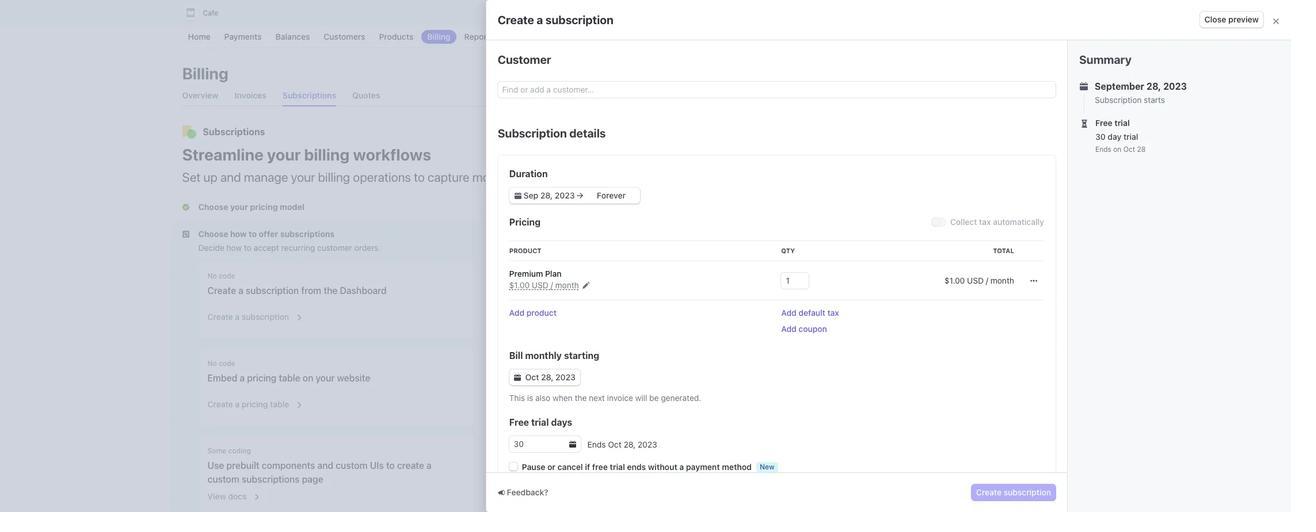 Task type: locate. For each thing, give the bounding box(es) containing it.
1 vertical spatial view
[[208, 492, 226, 502]]

0 vertical spatial subscriptions
[[280, 229, 335, 239]]

table down no code embed a pricing table on your website
[[270, 400, 289, 409]]

0 horizontal spatial svg image
[[514, 374, 521, 381]]

billing
[[304, 145, 350, 164], [318, 170, 350, 185]]

1 vertical spatial payment
[[528, 312, 561, 322]]

1 horizontal spatial with
[[648, 373, 666, 384]]

pricing up create a pricing table button
[[247, 373, 277, 384]]

0 vertical spatial billing
[[182, 64, 229, 83]]

28, inside september 28, 2023 subscription starts
[[1147, 81, 1162, 92]]

usd
[[968, 276, 984, 286], [532, 280, 549, 290]]

view docs down this at the bottom of the page
[[493, 404, 532, 414]]

0 vertical spatial accept
[[573, 170, 611, 185]]

billing for billing
[[182, 64, 229, 83]]

add up add coupon
[[782, 308, 797, 318]]

collect tax automatically
[[951, 217, 1045, 227]]

/ down plan
[[551, 280, 553, 290]]

premium
[[509, 269, 543, 279]]

0 horizontal spatial the
[[324, 286, 338, 296]]

accept inside streamline your billing workflows set up and manage your billing operations to capture more revenue and accept recurring payments globally.
[[573, 170, 611, 185]]

code down decide in the top left of the page
[[219, 272, 235, 280]]

usd down the premium plan
[[532, 280, 549, 290]]

2023 for oct
[[556, 373, 576, 382]]

end date field
[[585, 190, 638, 202]]

to right uis
[[386, 461, 395, 471]]

2023
[[1164, 81, 1187, 92], [556, 373, 576, 382], [638, 440, 658, 449]]

and up start date field
[[550, 170, 571, 185]]

1 vertical spatial view docs
[[208, 492, 247, 502]]

days
[[551, 418, 572, 428]]

1 horizontal spatial free
[[1096, 118, 1113, 128]]

custom left uis
[[336, 461, 368, 471]]

1 vertical spatial svg image
[[514, 374, 521, 381]]

free trial 30 day trial ends on oct 28
[[1096, 118, 1146, 154]]

1 horizontal spatial usd
[[968, 276, 984, 286]]

create inside the no code create a subscription from the dashboard
[[208, 286, 236, 296]]

oct up pause or cancel if free trial ends without a payment method
[[608, 440, 622, 449]]

billing starter
[[833, 151, 885, 161]]

1 horizontal spatial custom
[[336, 461, 368, 471]]

create a subscription
[[498, 13, 614, 26], [208, 312, 289, 322]]

0 horizontal spatial revenue
[[503, 170, 547, 185]]

subscription down september
[[1095, 95, 1142, 105]]

2023 up when
[[556, 373, 576, 382]]

1 vertical spatial free
[[509, 418, 529, 428]]

0 vertical spatial table
[[279, 373, 300, 384]]

code inside no code share a payment link with your customers
[[505, 272, 521, 280]]

ends down 30
[[1096, 145, 1112, 154]]

$1.00 usd / month down the premium plan
[[509, 280, 579, 290]]

docs down prebuilt
[[228, 492, 247, 502]]

0 horizontal spatial usd
[[532, 280, 549, 290]]

2 horizontal spatial revenue
[[1005, 242, 1034, 252]]

collect
[[951, 217, 978, 227]]

table up create a pricing table button
[[279, 373, 300, 384]]

recurring up quoting,
[[855, 228, 888, 238]]

1 vertical spatial ends
[[588, 440, 606, 449]]

trial right the free
[[610, 462, 625, 472]]

add left product
[[509, 308, 525, 318]]

the right from
[[324, 286, 338, 296]]

table inside no code embed a pricing table on your website
[[279, 373, 300, 384]]

1 website from the left
[[337, 373, 370, 384]]

september
[[1095, 81, 1145, 92]]

choose how to offer subscriptions button
[[182, 229, 337, 240]]

1 vertical spatial with
[[648, 373, 666, 384]]

2 vertical spatial 2023
[[638, 440, 658, 449]]

how right choose on the top of page
[[230, 229, 247, 239]]

with left customers
[[585, 286, 603, 296]]

code for offer
[[509, 359, 525, 368]]

0 vertical spatial more
[[473, 170, 501, 185]]

set
[[182, 170, 201, 185]]

revenue for streamline your billing workflows
[[503, 170, 547, 185]]

1 vertical spatial offer
[[259, 229, 278, 239]]

2023 up starts
[[1164, 81, 1187, 92]]

1 vertical spatial pricing
[[242, 400, 268, 409]]

ends oct 28, 2023
[[588, 440, 658, 449]]

offer up decide how to accept recurring customer orders.
[[259, 229, 278, 239]]

1 vertical spatial billing
[[833, 151, 857, 161]]

default
[[799, 308, 826, 318]]

custom down use
[[208, 475, 239, 485]]

and up 'page'
[[318, 461, 334, 471]]

0 horizontal spatial more
[[473, 170, 501, 185]]

day
[[1108, 132, 1122, 142]]

2 vertical spatial 28,
[[624, 440, 636, 449]]

subscription inside september 28, 2023 subscription starts
[[1095, 95, 1142, 105]]

create subscription
[[992, 69, 1067, 78], [977, 488, 1052, 498]]

28, up also
[[541, 373, 554, 382]]

details
[[570, 127, 606, 140]]

and
[[220, 170, 241, 185], [550, 170, 571, 185], [994, 181, 1008, 191], [929, 228, 943, 238], [822, 252, 836, 262], [318, 461, 334, 471]]

30
[[1096, 132, 1106, 142]]

manage right effortlessly
[[1054, 181, 1083, 191]]

$1.00 down "premium"
[[509, 280, 530, 290]]

how for choose
[[230, 229, 247, 239]]

no for share a payment link with your customers
[[493, 272, 503, 280]]

some
[[208, 447, 226, 456]]

offer inside create subscriptions, offer trials or discounts, and effortlessly manage recurring billing.
[[903, 181, 921, 191]]

0 horizontal spatial manage
[[244, 170, 288, 185]]

2 horizontal spatial payments
[[1009, 228, 1045, 238]]

1 vertical spatial 28,
[[541, 373, 554, 382]]

add for add default tax
[[782, 308, 797, 318]]

manage down streamline on the left top of page
[[244, 170, 288, 185]]

choose how to offer subscriptions
[[198, 229, 335, 239]]

usd down invoicing,
[[968, 276, 984, 286]]

pricing
[[509, 217, 541, 227]]

0 vertical spatial 28,
[[1147, 81, 1162, 92]]

2 horizontal spatial oct
[[1124, 145, 1136, 154]]

subscriptions up decide how to accept recurring customer orders.
[[280, 229, 335, 239]]

no inside no code share a payment link with your customers
[[493, 272, 503, 280]]

1 horizontal spatial website
[[613, 373, 646, 384]]

0 vertical spatial link
[[568, 286, 583, 296]]

subscription up duration on the top left of the page
[[498, 127, 567, 140]]

website inside low code offer subscriptions on your website with a checkout integration
[[613, 373, 646, 384]]

dashboard
[[340, 286, 387, 296]]

revenue for 0.8% on recurring payments and one-time invoice payments
[[1005, 242, 1034, 252]]

svg image
[[1031, 278, 1038, 285], [514, 374, 521, 381]]

manage
[[244, 170, 288, 185], [1054, 181, 1083, 191]]

0 horizontal spatial website
[[337, 373, 370, 384]]

more right capture
[[473, 170, 501, 185]]

subscription details
[[498, 127, 606, 140]]

oct left 28
[[1124, 145, 1136, 154]]

revenue down the automatically
[[1005, 242, 1034, 252]]

september 28, 2023 subscription starts
[[1095, 81, 1187, 105]]

billing.
[[858, 191, 882, 200]]

duration
[[509, 169, 548, 179]]

code for share
[[505, 272, 521, 280]]

summary
[[1080, 53, 1132, 66]]

oct inside button
[[526, 373, 539, 382]]

recurring down choose how to offer subscriptions
[[281, 243, 315, 253]]

1 horizontal spatial subscription
[[1095, 95, 1142, 105]]

billing for billing starter
[[833, 151, 857, 161]]

0 vertical spatial 2023
[[1164, 81, 1187, 92]]

offer
[[903, 181, 921, 191], [259, 229, 278, 239]]

to up decide how to accept recurring customer orders.
[[249, 229, 257, 239]]

0 vertical spatial view docs button
[[487, 397, 547, 418]]

with up 'be'
[[648, 373, 666, 384]]

free up 30
[[1096, 118, 1113, 128]]

1 horizontal spatial oct
[[608, 440, 622, 449]]

0 horizontal spatial billing
[[182, 64, 229, 83]]

product
[[527, 308, 557, 318]]

1 vertical spatial or
[[548, 462, 556, 472]]

on
[[1114, 145, 1122, 154], [843, 228, 852, 238], [303, 373, 313, 384], [578, 373, 589, 384]]

0 horizontal spatial $1.00
[[509, 280, 530, 290]]

recurring up end date field
[[614, 170, 663, 185]]

0 horizontal spatial ends
[[588, 440, 606, 449]]

code up embed
[[219, 359, 235, 368]]

the left next
[[575, 393, 587, 403]]

0 horizontal spatial view docs button
[[201, 484, 261, 505]]

no up embed
[[208, 359, 217, 368]]

how right decide in the top left of the page
[[227, 243, 242, 253]]

payment inside no code share a payment link with your customers
[[528, 286, 565, 296]]

2023 up pause or cancel if free trial ends without a payment method
[[638, 440, 658, 449]]

0 horizontal spatial free
[[509, 418, 529, 428]]

0 vertical spatial payment
[[528, 286, 565, 296]]

the inside the no code create a subscription from the dashboard
[[324, 286, 338, 296]]

pricing down no code embed a pricing table on your website
[[242, 400, 268, 409]]

or right the pause
[[548, 462, 556, 472]]

0 horizontal spatial invoice
[[607, 393, 633, 403]]

and right "up"
[[220, 170, 241, 185]]

0 vertical spatial the
[[324, 286, 338, 296]]

code right low
[[509, 359, 525, 368]]

subscriptions up also
[[518, 373, 576, 384]]

customers
[[627, 286, 672, 296]]

be
[[650, 393, 659, 403]]

recurring inside 0.8% on recurring payments and one-time invoice payments automate quoting, subscription billing, invoicing, revenue recovery, and revenue recognition.
[[855, 228, 888, 238]]

subscriptions inside low code offer subscriptions on your website with a checkout integration
[[518, 373, 576, 384]]

with inside no code share a payment link with your customers
[[585, 286, 603, 296]]

28, up ends
[[624, 440, 636, 449]]

accept up end date field
[[573, 170, 611, 185]]

will
[[636, 393, 648, 403]]

Pause or cancel if free trial ends without a payment method checkbox
[[509, 463, 518, 471]]

0 vertical spatial with
[[585, 286, 603, 296]]

0 vertical spatial view docs
[[493, 404, 532, 414]]

subscriptions down components
[[242, 475, 300, 485]]

subscriptions
[[280, 229, 335, 239], [518, 373, 576, 384], [242, 475, 300, 485]]

0 vertical spatial oct
[[1124, 145, 1136, 154]]

code inside no code embed a pricing table on your website
[[219, 359, 235, 368]]

1 vertical spatial docs
[[228, 492, 247, 502]]

table
[[279, 373, 300, 384], [270, 400, 289, 409]]

bill
[[509, 351, 523, 361]]

to down the choose how to offer subscriptions dropdown button
[[244, 243, 252, 253]]

0 horizontal spatial with
[[585, 286, 603, 296]]

on inside 0.8% on recurring payments and one-time invoice payments automate quoting, subscription billing, invoicing, revenue recovery, and revenue recognition.
[[843, 228, 852, 238]]

add left coupon
[[782, 324, 797, 334]]

$1.00 inside button
[[509, 280, 530, 290]]

1 vertical spatial create a subscription
[[208, 312, 289, 322]]

create a payment link
[[493, 312, 576, 322]]

on inside no code embed a pricing table on your website
[[303, 373, 313, 384]]

recovery,
[[1037, 242, 1071, 252]]

how for decide
[[227, 243, 242, 253]]

1 horizontal spatial offer
[[903, 181, 921, 191]]

1 vertical spatial accept
[[254, 243, 279, 253]]

to left capture
[[414, 170, 425, 185]]

tax
[[980, 217, 991, 227], [828, 308, 840, 318]]

from
[[301, 286, 321, 296]]

view down use
[[208, 492, 226, 502]]

2 horizontal spatial 2023
[[1164, 81, 1187, 92]]

more right learn
[[925, 274, 944, 284]]

view docs button for subscriptions
[[487, 397, 547, 418]]

payment
[[528, 286, 565, 296], [528, 312, 561, 322], [686, 462, 720, 472]]

0 horizontal spatial accept
[[254, 243, 279, 253]]

1 vertical spatial table
[[270, 400, 289, 409]]

month inside the $1.00 usd / month button
[[555, 280, 579, 290]]

free down this at the bottom of the page
[[509, 418, 529, 428]]

1 horizontal spatial invoice
[[981, 228, 1007, 238]]

invoicing,
[[967, 242, 1002, 252]]

1 horizontal spatial manage
[[1054, 181, 1083, 191]]

time
[[963, 228, 979, 238]]

0 vertical spatial offer
[[903, 181, 921, 191]]

payments down the automatically
[[1009, 228, 1045, 238]]

no up share at the left bottom
[[493, 272, 503, 280]]

2 vertical spatial subscriptions
[[242, 475, 300, 485]]

1 horizontal spatial or
[[944, 181, 951, 191]]

1 horizontal spatial billing
[[833, 151, 857, 161]]

subscription
[[1095, 95, 1142, 105], [498, 127, 567, 140]]

0 horizontal spatial 2023
[[556, 373, 576, 382]]

website
[[337, 373, 370, 384], [613, 373, 646, 384]]

create subscription for create subscription link
[[992, 69, 1067, 78]]

no inside no code embed a pricing table on your website
[[208, 359, 217, 368]]

28, inside oct 28, 2023 button
[[541, 373, 554, 382]]

payments up recognition.
[[891, 228, 927, 238]]

to inside the choose how to offer subscriptions dropdown button
[[249, 229, 257, 239]]

more
[[473, 170, 501, 185], [925, 274, 944, 284]]

0 horizontal spatial 28,
[[541, 373, 554, 382]]

0 horizontal spatial oct
[[526, 373, 539, 382]]

1 vertical spatial custom
[[208, 475, 239, 485]]

capture
[[428, 170, 470, 185]]

customer
[[317, 243, 352, 253]]

1 horizontal spatial view docs button
[[487, 397, 547, 418]]

cancel
[[558, 462, 583, 472]]

svg image
[[515, 192, 522, 199]]

1 horizontal spatial svg image
[[1031, 278, 1038, 285]]

docs down this at the bottom of the page
[[514, 404, 532, 414]]

0 vertical spatial docs
[[514, 404, 532, 414]]

0 horizontal spatial payments
[[666, 170, 720, 185]]

1 vertical spatial create subscription
[[977, 488, 1052, 498]]

None text field
[[782, 273, 809, 289]]

1 vertical spatial the
[[575, 393, 587, 403]]

code inside low code offer subscriptions on your website with a checkout integration
[[509, 359, 525, 368]]

tax right the default
[[828, 308, 840, 318]]

2 horizontal spatial 28,
[[1147, 81, 1162, 92]]

0 horizontal spatial view
[[208, 492, 226, 502]]

None number field
[[509, 437, 565, 453]]

create a subscription button
[[201, 305, 303, 325]]

oct up is
[[526, 373, 539, 382]]

globally.
[[723, 170, 767, 185]]

svg image up the integration
[[514, 374, 521, 381]]

revenue down 0.8%
[[838, 252, 868, 262]]

accept down choose how to offer subscriptions
[[254, 243, 279, 253]]

create subscription inside button
[[977, 488, 1052, 498]]

$1.00 usd / month down invoicing,
[[945, 276, 1015, 286]]

code up share at the left bottom
[[505, 272, 521, 280]]

starting
[[564, 351, 600, 361]]

1 vertical spatial invoice
[[607, 393, 633, 403]]

2023 inside september 28, 2023 subscription starts
[[1164, 81, 1187, 92]]

premium plan
[[509, 269, 562, 279]]

28, up starts
[[1147, 81, 1162, 92]]

coupon
[[799, 324, 827, 334]]

the
[[324, 286, 338, 296], [575, 393, 587, 403]]

code inside the no code create a subscription from the dashboard
[[219, 272, 235, 280]]

components
[[262, 461, 315, 471]]

and right discounts,
[[994, 181, 1008, 191]]

view docs down use
[[208, 492, 247, 502]]

tax right "collect"
[[980, 217, 991, 227]]

0 vertical spatial invoice
[[981, 228, 1007, 238]]

invoice left will
[[607, 393, 633, 403]]

starter
[[859, 151, 885, 161]]

close
[[1205, 14, 1227, 24]]

monthly
[[525, 351, 562, 361]]

no down decide in the top left of the page
[[208, 272, 217, 280]]

1 vertical spatial subscription
[[498, 127, 567, 140]]

next
[[589, 393, 605, 403]]

0 vertical spatial pricing
[[247, 373, 277, 384]]

revenue up svg icon
[[503, 170, 547, 185]]

1 vertical spatial view docs button
[[201, 484, 261, 505]]

0 vertical spatial how
[[230, 229, 247, 239]]

integration
[[493, 387, 540, 397]]

month down plan
[[555, 280, 579, 290]]

1 vertical spatial how
[[227, 243, 242, 253]]

offer left trials
[[903, 181, 921, 191]]

1 vertical spatial link
[[563, 312, 576, 322]]

2 website from the left
[[613, 373, 646, 384]]

link inside no code share a payment link with your customers
[[568, 286, 583, 296]]

revenue
[[503, 170, 547, 185], [1005, 242, 1034, 252], [838, 252, 868, 262]]

with inside low code offer subscriptions on your website with a checkout integration
[[648, 373, 666, 384]]

$1.00 right learn more
[[945, 276, 965, 286]]

0 vertical spatial create subscription
[[992, 69, 1067, 78]]

bill monthly starting
[[509, 351, 600, 361]]

month down total
[[991, 276, 1015, 286]]

your inside no code embed a pricing table on your website
[[316, 373, 335, 384]]

view docs button
[[487, 397, 547, 418], [201, 484, 261, 505]]

recurring left the billing.
[[822, 191, 856, 200]]

Find or add a customer… text field
[[498, 82, 1056, 98]]

free inside free trial 30 day trial ends on oct 28
[[1096, 118, 1113, 128]]

view down this at the bottom of the page
[[493, 404, 512, 414]]

plan
[[545, 269, 562, 279]]

invoice down the collect tax automatically
[[981, 228, 1007, 238]]

/ down invoicing,
[[986, 276, 989, 286]]

0 horizontal spatial tax
[[828, 308, 840, 318]]

low
[[493, 359, 507, 368]]

subscription inside the no code create a subscription from the dashboard
[[246, 286, 299, 296]]

payments left globally.
[[666, 170, 720, 185]]

svg image down recovery,
[[1031, 278, 1038, 285]]

28, for oct
[[541, 373, 554, 382]]

no inside the no code create a subscription from the dashboard
[[208, 272, 217, 280]]

ends up the free
[[588, 440, 606, 449]]

revenue inside streamline your billing workflows set up and manage your billing operations to capture more revenue and accept recurring payments globally.
[[503, 170, 547, 185]]

more inside streamline your billing workflows set up and manage your billing operations to capture more revenue and accept recurring payments globally.
[[473, 170, 501, 185]]

view
[[493, 404, 512, 414], [208, 492, 226, 502]]

create a payment link button
[[487, 305, 591, 325]]

free
[[592, 462, 608, 472]]

2023 inside oct 28, 2023 button
[[556, 373, 576, 382]]

how inside dropdown button
[[230, 229, 247, 239]]

if
[[585, 462, 590, 472]]

trial left days
[[531, 418, 549, 428]]

or right trials
[[944, 181, 951, 191]]



Task type: describe. For each thing, give the bounding box(es) containing it.
effortlessly
[[1010, 181, 1052, 191]]

no code share a payment link with your customers
[[493, 272, 672, 296]]

feedback? button
[[498, 487, 549, 499]]

website inside no code embed a pricing table on your website
[[337, 373, 370, 384]]

share
[[493, 286, 518, 296]]

automate
[[822, 242, 858, 252]]

subscription inside 0.8% on recurring payments and one-time invoice payments automate quoting, subscription billing, invoicing, revenue recovery, and revenue recognition.
[[893, 242, 939, 252]]

generated.
[[661, 393, 702, 403]]

and down 0.8%
[[822, 252, 836, 262]]

subscriptions inside the some coding use prebuilt components and custom uis to create a custom subscriptions page
[[242, 475, 300, 485]]

payments inside streamline your billing workflows set up and manage your billing operations to capture more revenue and accept recurring payments globally.
[[666, 170, 720, 185]]

1 horizontal spatial view
[[493, 404, 512, 414]]

view docs button for prebuilt
[[201, 484, 261, 505]]

1 horizontal spatial 2023
[[638, 440, 658, 449]]

to inside the some coding use prebuilt components and custom uis to create a custom subscriptions page
[[386, 461, 395, 471]]

code for embed
[[219, 359, 235, 368]]

close preview
[[1205, 14, 1259, 24]]

some coding use prebuilt components and custom uis to create a custom subscriptions page
[[208, 447, 432, 485]]

1 horizontal spatial more
[[925, 274, 944, 284]]

this
[[509, 393, 525, 403]]

discounts,
[[953, 181, 992, 191]]

free for free trial 30 day trial ends on oct 28
[[1096, 118, 1113, 128]]

0 vertical spatial tax
[[980, 217, 991, 227]]

a inside the no code create a subscription from the dashboard
[[238, 286, 244, 296]]

0 vertical spatial billing
[[304, 145, 350, 164]]

0 horizontal spatial view docs
[[208, 492, 247, 502]]

2 vertical spatial payment
[[686, 462, 720, 472]]

create inside create subscriptions, offer trials or discounts, and effortlessly manage recurring billing.
[[822, 181, 847, 191]]

1 horizontal spatial $1.00
[[945, 276, 965, 286]]

offer inside dropdown button
[[259, 229, 278, 239]]

1 horizontal spatial docs
[[514, 404, 532, 414]]

quoting,
[[860, 242, 890, 252]]

create subscription button
[[972, 485, 1056, 501]]

add product button
[[509, 308, 557, 319]]

your inside low code offer subscriptions on your website with a checkout integration
[[591, 373, 610, 384]]

0.8%
[[822, 228, 841, 238]]

operations
[[353, 170, 411, 185]]

0 horizontal spatial custom
[[208, 475, 239, 485]]

total
[[994, 247, 1015, 255]]

your inside no code share a payment link with your customers
[[605, 286, 624, 296]]

offer
[[493, 373, 516, 384]]

customer
[[498, 53, 551, 66]]

workflows
[[353, 145, 431, 164]]

code for create
[[219, 272, 235, 280]]

manage inside create subscriptions, offer trials or discounts, and effortlessly manage recurring billing.
[[1054, 181, 1083, 191]]

product
[[509, 247, 542, 255]]

table inside button
[[270, 400, 289, 409]]

create subscriptions, offer trials or discounts, and effortlessly manage recurring billing.
[[822, 181, 1083, 200]]

0 vertical spatial custom
[[336, 461, 368, 471]]

create a pricing table button
[[201, 392, 304, 413]]

method
[[722, 462, 752, 472]]

and inside create subscriptions, offer trials or discounts, and effortlessly manage recurring billing.
[[994, 181, 1008, 191]]

on inside free trial 30 day trial ends on oct 28
[[1114, 145, 1122, 154]]

and inside the some coding use prebuilt components and custom uis to create a custom subscriptions page
[[318, 461, 334, 471]]

no for embed a pricing table on your website
[[208, 359, 217, 368]]

is
[[527, 393, 533, 403]]

checkout
[[676, 373, 717, 384]]

trial up the day at the right of page
[[1115, 118, 1130, 128]]

ends
[[627, 462, 646, 472]]

link inside button
[[563, 312, 576, 322]]

up
[[204, 170, 218, 185]]

2 vertical spatial oct
[[608, 440, 622, 449]]

low code offer subscriptions on your website with a checkout integration
[[493, 359, 717, 397]]

ends inside free trial 30 day trial ends on oct 28
[[1096, 145, 1112, 154]]

choose
[[198, 229, 228, 239]]

2023 for september
[[1164, 81, 1187, 92]]

1 horizontal spatial view docs
[[493, 404, 532, 414]]

create subscription link
[[976, 66, 1086, 82]]

create subscription for create subscription button
[[977, 488, 1052, 498]]

svg image inside oct 28, 2023 button
[[514, 374, 521, 381]]

oct inside free trial 30 day trial ends on oct 28
[[1124, 145, 1136, 154]]

usd inside button
[[532, 280, 549, 290]]

a inside no code embed a pricing table on your website
[[240, 373, 245, 384]]

pause
[[522, 462, 546, 472]]

qty
[[782, 247, 795, 255]]

$1.00 usd / month inside button
[[509, 280, 579, 290]]

coding
[[228, 447, 251, 456]]

page
[[302, 475, 323, 485]]

pricing inside no code embed a pricing table on your website
[[247, 373, 277, 384]]

and left one-
[[929, 228, 943, 238]]

or inside create subscriptions, offer trials or discounts, and effortlessly manage recurring billing.
[[944, 181, 951, 191]]

a inside the some coding use prebuilt components and custom uis to create a custom subscriptions page
[[427, 461, 432, 471]]

one-
[[945, 228, 963, 238]]

create a subscription inside button
[[208, 312, 289, 322]]

pause or cancel if free trial ends without a payment method
[[522, 462, 752, 472]]

manage inside streamline your billing workflows set up and manage your billing operations to capture more revenue and accept recurring payments globally.
[[244, 170, 288, 185]]

oct 28, 2023
[[526, 373, 576, 382]]

0 vertical spatial svg image
[[1031, 278, 1038, 285]]

no code embed a pricing table on your website
[[208, 359, 370, 384]]

1 horizontal spatial /
[[986, 276, 989, 286]]

add for add product
[[509, 308, 525, 318]]

28, for september
[[1147, 81, 1162, 92]]

add coupon
[[782, 324, 827, 334]]

subscriptions,
[[849, 181, 901, 191]]

when
[[553, 393, 573, 403]]

$1.00 usd / month button
[[509, 280, 590, 291]]

on inside low code offer subscriptions on your website with a checkout integration
[[578, 373, 589, 384]]

trial right the day at the right of page
[[1124, 132, 1139, 142]]

to inside streamline your billing workflows set up and manage your billing operations to capture more revenue and accept recurring payments globally.
[[414, 170, 425, 185]]

1 horizontal spatial month
[[991, 276, 1015, 286]]

no for create a subscription from the dashboard
[[208, 272, 217, 280]]

1 horizontal spatial the
[[575, 393, 587, 403]]

prebuilt
[[227, 461, 260, 471]]

1 horizontal spatial 28,
[[624, 440, 636, 449]]

add for add coupon
[[782, 324, 797, 334]]

streamline your billing workflows set up and manage your billing operations to capture more revenue and accept recurring payments globally.
[[182, 145, 767, 185]]

starts
[[1144, 95, 1166, 105]]

0.8% on recurring payments and one-time invoice payments automate quoting, subscription billing, invoicing, revenue recovery, and revenue recognition.
[[822, 228, 1071, 262]]

free trial days
[[509, 418, 572, 428]]

a inside no code share a payment link with your customers
[[521, 286, 526, 296]]

embed
[[208, 373, 237, 384]]

tax inside button
[[828, 308, 840, 318]]

use
[[208, 461, 224, 471]]

oct 28, 2023 button
[[509, 370, 580, 386]]

1 vertical spatial billing
[[318, 170, 350, 185]]

without
[[648, 462, 678, 472]]

trials
[[923, 181, 941, 191]]

add coupon button
[[782, 324, 827, 335]]

start date field
[[523, 190, 576, 202]]

0 vertical spatial create a subscription
[[498, 13, 614, 26]]

28
[[1138, 145, 1146, 154]]

add default tax
[[782, 308, 840, 318]]

decide how to accept recurring customer orders.
[[198, 243, 381, 253]]

learn
[[901, 274, 923, 284]]

payment inside button
[[528, 312, 561, 322]]

/ inside button
[[551, 280, 553, 290]]

recognition.
[[870, 252, 914, 262]]

also
[[536, 393, 551, 403]]

0 horizontal spatial subscription
[[498, 127, 567, 140]]

orders.
[[355, 243, 381, 253]]

1 horizontal spatial revenue
[[838, 252, 868, 262]]

a inside low code offer subscriptions on your website with a checkout integration
[[669, 373, 674, 384]]

pricing inside button
[[242, 400, 268, 409]]

this is also when the next invoice will be generated.
[[509, 393, 702, 403]]

invoice inside 0.8% on recurring payments and one-time invoice payments automate quoting, subscription billing, invoicing, revenue recovery, and revenue recognition.
[[981, 228, 1007, 238]]

new
[[760, 463, 775, 472]]

1 horizontal spatial payments
[[891, 228, 927, 238]]

recurring inside streamline your billing workflows set up and manage your billing operations to capture more revenue and accept recurring payments globally.
[[614, 170, 663, 185]]

0 horizontal spatial or
[[548, 462, 556, 472]]

learn more
[[901, 274, 944, 284]]

0 horizontal spatial docs
[[228, 492, 247, 502]]

free for free trial days
[[509, 418, 529, 428]]

billing,
[[941, 242, 965, 252]]

1 horizontal spatial $1.00 usd / month
[[945, 276, 1015, 286]]

create a pricing table
[[208, 400, 289, 409]]

recurring inside create subscriptions, offer trials or discounts, and effortlessly manage recurring billing.
[[822, 191, 856, 200]]

subscriptions inside dropdown button
[[280, 229, 335, 239]]

add default tax button
[[782, 308, 840, 319]]

automatically
[[994, 217, 1045, 227]]



Task type: vqa. For each thing, say whether or not it's contained in the screenshot.
the core navigation links Element
no



